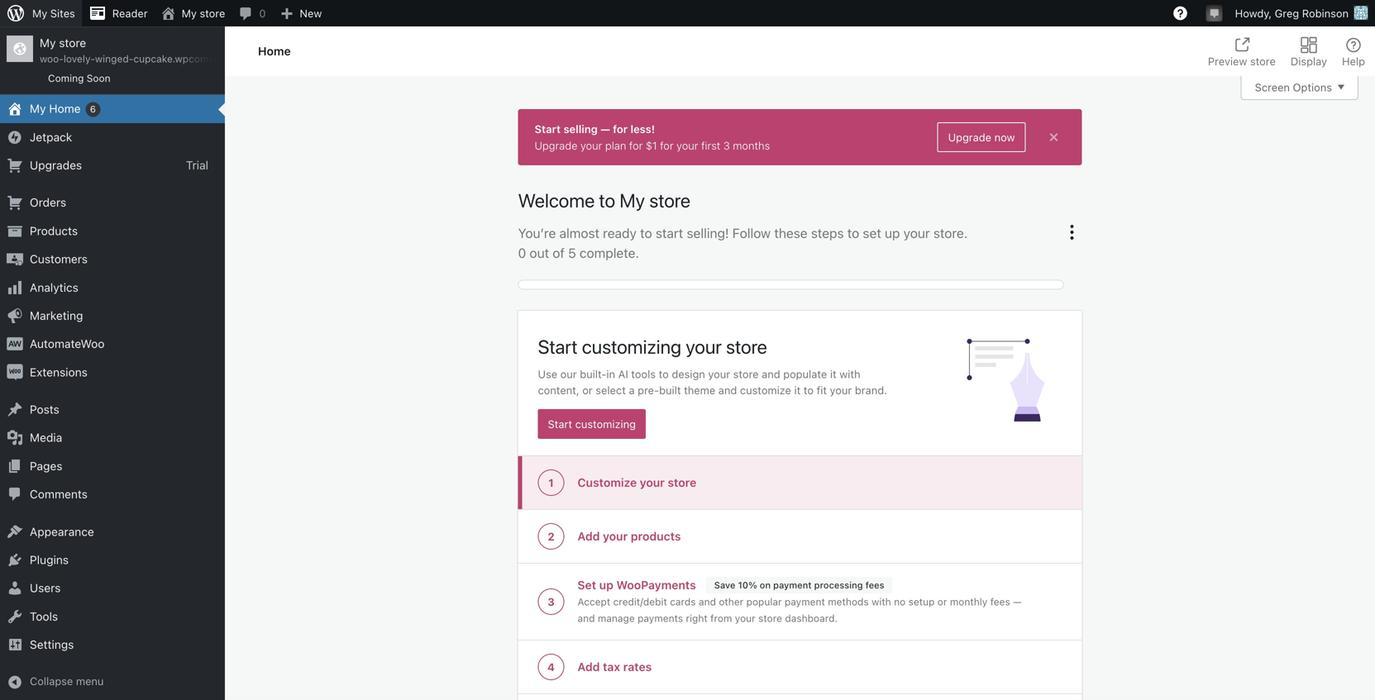 Task type: locate. For each thing, give the bounding box(es) containing it.
soon
[[87, 72, 111, 84]]

0 vertical spatial 0
[[259, 7, 266, 19]]

my sites link
[[0, 0, 82, 26]]

upgrade inside start selling — for less! upgrade your plan for $1 for your first 3 months
[[535, 139, 578, 152]]

for
[[613, 123, 628, 135], [629, 139, 643, 152], [660, 139, 674, 152]]

fees right monthly
[[991, 596, 1011, 608]]

0 vertical spatial it
[[830, 368, 837, 381]]

marketing
[[30, 309, 83, 323]]

pages link
[[0, 452, 225, 481]]

fees up methods
[[866, 580, 885, 591]]

upgrade
[[949, 131, 992, 143], [535, 139, 578, 152]]

your right fit
[[830, 384, 852, 397]]

1 horizontal spatial —
[[1013, 596, 1022, 608]]

1 horizontal spatial 0
[[518, 245, 526, 261]]

tax
[[603, 661, 621, 674]]

customizing for start customizing
[[575, 418, 636, 431]]

or right setup
[[938, 596, 948, 608]]

0 vertical spatial home
[[258, 44, 291, 58]]

customizing inside button
[[575, 418, 636, 431]]

to left set
[[848, 225, 860, 241]]

1 horizontal spatial with
[[872, 596, 892, 608]]

start customizing
[[548, 418, 636, 431]]

upgrade inside upgrade now 'link'
[[949, 131, 992, 143]]

complete.
[[580, 245, 639, 261]]

for right $1
[[660, 139, 674, 152]]

payment down "save 10% on payment processing fees"
[[785, 596, 825, 608]]

— inside accept credit/debit cards and other popular payment methods with no setup or monthly fees — and manage payments right from your store dashboard.
[[1013, 596, 1022, 608]]

0 horizontal spatial for
[[613, 123, 628, 135]]

start inside start selling — for less! upgrade your plan for $1 for your first 3 months
[[535, 123, 561, 135]]

my
[[32, 7, 47, 19], [182, 7, 197, 19], [40, 36, 56, 50], [30, 102, 46, 115], [620, 189, 645, 212]]

to left fit
[[804, 384, 814, 397]]

add
[[578, 530, 600, 543], [578, 661, 600, 674]]

selling
[[564, 123, 598, 135]]

robinson
[[1303, 7, 1349, 19]]

appearance
[[30, 525, 94, 539]]

fees
[[866, 580, 885, 591], [991, 596, 1011, 608]]

my inside my store woo-lovely-winged-cupcake.wpcomstaging.com coming soon
[[40, 36, 56, 50]]

customize your store button
[[518, 457, 1082, 510]]

set up woopayments
[[578, 579, 696, 592]]

processing
[[815, 580, 863, 591]]

1 horizontal spatial fees
[[991, 596, 1011, 608]]

0 horizontal spatial —
[[601, 123, 610, 135]]

1 vertical spatial up
[[600, 579, 614, 592]]

and up right
[[699, 596, 716, 608]]

your inside accept credit/debit cards and other popular payment methods with no setup or monthly fees — and manage payments right from your store dashboard.
[[735, 613, 756, 625]]

0 vertical spatial fees
[[866, 580, 885, 591]]

start for start customizing your store
[[538, 336, 578, 358]]

tools link
[[0, 603, 225, 631]]

1 vertical spatial —
[[1013, 596, 1022, 608]]

add your products
[[578, 530, 681, 543]]

display
[[1291, 55, 1328, 67]]

other
[[719, 596, 744, 608]]

your right customize
[[640, 476, 665, 490]]

your down the other at the bottom right of page
[[735, 613, 756, 625]]

marketing link
[[0, 302, 225, 330]]

0 horizontal spatial upgrade
[[535, 139, 578, 152]]

1 vertical spatial payment
[[785, 596, 825, 608]]

— inside start selling — for less! upgrade your plan for $1 for your first 3 months
[[601, 123, 610, 135]]

0 horizontal spatial or
[[583, 384, 593, 397]]

follow
[[733, 225, 771, 241]]

new
[[300, 7, 322, 19]]

start inside button
[[548, 418, 573, 431]]

10%
[[738, 580, 758, 591]]

products
[[631, 530, 681, 543]]

posts
[[30, 403, 59, 417]]

1 horizontal spatial or
[[938, 596, 948, 608]]

— up plan
[[601, 123, 610, 135]]

home down the 0 link at the top left of page
[[258, 44, 291, 58]]

0 vertical spatial start
[[535, 123, 561, 135]]

with inside accept credit/debit cards and other popular payment methods with no setup or monthly fees — and manage payments right from your store dashboard.
[[872, 596, 892, 608]]

to up the ready
[[599, 189, 616, 212]]

start down 'content,'
[[548, 418, 573, 431]]

2 add from the top
[[578, 661, 600, 674]]

media link
[[0, 424, 225, 452]]

0 horizontal spatial it
[[795, 384, 801, 397]]

0 vertical spatial or
[[583, 384, 593, 397]]

your inside button
[[640, 476, 665, 490]]

0 vertical spatial add
[[578, 530, 600, 543]]

tools
[[631, 368, 656, 381]]

start up use
[[538, 336, 578, 358]]

with up brand.
[[840, 368, 861, 381]]

or
[[583, 384, 593, 397], [938, 596, 948, 608]]

1 horizontal spatial for
[[629, 139, 643, 152]]

tab list
[[1199, 26, 1376, 76]]

almost
[[560, 225, 600, 241]]

select
[[596, 384, 626, 397]]

1 vertical spatial with
[[872, 596, 892, 608]]

my left sites
[[32, 7, 47, 19]]

menu
[[76, 675, 104, 688]]

dashboard.
[[785, 613, 838, 625]]

rates
[[623, 661, 652, 674]]

dismiss this banner. image
[[1046, 129, 1063, 146]]

payments
[[638, 613, 683, 625]]

add tax rates button
[[518, 641, 1082, 695]]

0 vertical spatial —
[[601, 123, 610, 135]]

1 add from the top
[[578, 530, 600, 543]]

it down populate
[[795, 384, 801, 397]]

my up cupcake.wpcomstaging.com
[[182, 7, 197, 19]]

— right monthly
[[1013, 596, 1022, 608]]

1 vertical spatial customizing
[[575, 418, 636, 431]]

start
[[656, 225, 684, 241]]

my home 6
[[30, 102, 96, 115]]

orders link
[[0, 189, 225, 217]]

add inside button
[[578, 661, 600, 674]]

and up customize
[[762, 368, 781, 381]]

0 left out
[[518, 245, 526, 261]]

extensions
[[30, 366, 88, 379]]

1 vertical spatial or
[[938, 596, 948, 608]]

preview store
[[1209, 55, 1276, 67]]

your inside button
[[603, 530, 628, 543]]

6
[[90, 104, 96, 115]]

welcome
[[518, 189, 595, 212]]

my up woo-
[[40, 36, 56, 50]]

your left first in the right top of the page
[[677, 139, 699, 152]]

0 inside toolbar "navigation"
[[259, 7, 266, 19]]

howdy, greg robinson
[[1236, 7, 1349, 19]]

0 horizontal spatial 0
[[259, 7, 266, 19]]

set
[[578, 579, 597, 592]]

for up plan
[[613, 123, 628, 135]]

payment up accept credit/debit cards and other popular payment methods with no setup or monthly fees — and manage payments right from your store dashboard. at the bottom of page
[[774, 580, 812, 591]]

my store link
[[154, 0, 232, 26]]

home
[[258, 44, 291, 58], [49, 102, 81, 115]]

manage
[[598, 613, 635, 625]]

1 vertical spatial home
[[49, 102, 81, 115]]

analytics link
[[0, 274, 225, 302]]

customize your store illustration image
[[963, 328, 1063, 426]]

customizing down select
[[575, 418, 636, 431]]

plugins
[[30, 553, 69, 567]]

home left 6
[[49, 102, 81, 115]]

with left no
[[872, 596, 892, 608]]

upgrade left now
[[949, 131, 992, 143]]

start left 'selling'
[[535, 123, 561, 135]]

for left $1
[[629, 139, 643, 152]]

add up set
[[578, 530, 600, 543]]

screen options button
[[1241, 75, 1359, 100]]

or down built- in the left bottom of the page
[[583, 384, 593, 397]]

settings
[[30, 638, 74, 652]]

customizing up ai
[[582, 336, 682, 358]]

tab list containing preview store
[[1199, 26, 1376, 76]]

2 vertical spatial start
[[548, 418, 573, 431]]

your left 'store.'
[[904, 225, 930, 241]]

add for add tax rates
[[578, 661, 600, 674]]

plugins link
[[0, 546, 225, 575]]

0 horizontal spatial with
[[840, 368, 861, 381]]

0 vertical spatial with
[[840, 368, 861, 381]]

design
[[672, 368, 706, 381]]

preview
[[1209, 55, 1248, 67]]

store
[[200, 7, 225, 19], [59, 36, 86, 50], [1251, 55, 1276, 67], [650, 189, 691, 212], [726, 336, 768, 358], [734, 368, 759, 381], [668, 476, 697, 490], [759, 613, 783, 625]]

1 vertical spatial start
[[538, 336, 578, 358]]

1 horizontal spatial up
[[885, 225, 900, 241]]

comments link
[[0, 481, 225, 509]]

add left the tax
[[578, 661, 600, 674]]

first
[[702, 139, 721, 152]]

start for start customizing
[[548, 418, 573, 431]]

1 horizontal spatial it
[[830, 368, 837, 381]]

0 horizontal spatial home
[[49, 102, 81, 115]]

0 vertical spatial customizing
[[582, 336, 682, 358]]

up inside you're almost ready to start selling! follow these steps to set up your store. 0 out of 5 complete.
[[885, 225, 900, 241]]

payment inside accept credit/debit cards and other popular payment methods with no setup or monthly fees — and manage payments right from your store dashboard.
[[785, 596, 825, 608]]

upgrades
[[30, 158, 82, 172]]

1 horizontal spatial upgrade
[[949, 131, 992, 143]]

to up the built
[[659, 368, 669, 381]]

no
[[894, 596, 906, 608]]

content,
[[538, 384, 580, 397]]

coming
[[48, 72, 84, 84]]

analytics
[[30, 281, 78, 294]]

up
[[885, 225, 900, 241], [600, 579, 614, 592]]

your left products
[[603, 530, 628, 543]]

methods
[[828, 596, 869, 608]]

1 vertical spatial add
[[578, 661, 600, 674]]

pages
[[30, 459, 62, 473]]

start customizing your store
[[538, 336, 768, 358]]

0 vertical spatial payment
[[774, 580, 812, 591]]

on
[[760, 580, 771, 591]]

products
[[30, 224, 78, 238]]

my up jetpack
[[30, 102, 46, 115]]

it right populate
[[830, 368, 837, 381]]

or inside use our built-in ai tools to design your store and populate it with content, or select a pre-built theme and customize it to fit your brand.
[[583, 384, 593, 397]]

—
[[601, 123, 610, 135], [1013, 596, 1022, 608]]

0 left new link
[[259, 7, 266, 19]]

1 vertical spatial it
[[795, 384, 801, 397]]

1 vertical spatial fees
[[991, 596, 1011, 608]]

1 vertical spatial 0
[[518, 245, 526, 261]]

save 10% on payment processing fees
[[715, 580, 885, 591]]

upgrade down 'selling'
[[535, 139, 578, 152]]

0 vertical spatial up
[[885, 225, 900, 241]]

add inside button
[[578, 530, 600, 543]]

selling!
[[687, 225, 729, 241]]



Task type: vqa. For each thing, say whether or not it's contained in the screenshot.
or within the "ACCEPT CREDIT/DEBIT CARDS AND OTHER POPULAR PAYMENT METHODS WITH NO SETUP OR MONTHLY FEES — AND MANAGE PAYMENTS RIGHT FROM YOUR STORE DASHBOARD."
yes



Task type: describe. For each thing, give the bounding box(es) containing it.
add tax rates
[[578, 661, 652, 674]]

in
[[607, 368, 616, 381]]

store inside my store woo-lovely-winged-cupcake.wpcomstaging.com coming soon
[[59, 36, 86, 50]]

upgrade now
[[949, 131, 1015, 143]]

tools
[[30, 610, 58, 624]]

your up theme
[[708, 368, 731, 381]]

customers link
[[0, 245, 225, 274]]

of
[[553, 245, 565, 261]]

extensions link
[[0, 358, 225, 387]]

you're
[[518, 225, 556, 241]]

fit
[[817, 384, 827, 397]]

and right theme
[[719, 384, 737, 397]]

brand.
[[855, 384, 888, 397]]

lovely-
[[64, 53, 95, 65]]

preview store button
[[1199, 26, 1286, 76]]

0 horizontal spatial fees
[[866, 580, 885, 591]]

store inside use our built-in ai tools to design your store and populate it with content, or select a pre-built theme and customize it to fit your brand.
[[734, 368, 759, 381]]

reader
[[112, 7, 148, 19]]

screen options
[[1255, 81, 1333, 93]]

$1
[[646, 139, 657, 152]]

customize
[[740, 384, 792, 397]]

5
[[568, 245, 576, 261]]

theme
[[684, 384, 716, 397]]

months
[[733, 139, 770, 152]]

display button
[[1286, 26, 1333, 76]]

main menu navigation
[[0, 26, 266, 701]]

plan
[[605, 139, 627, 152]]

help
[[1343, 55, 1366, 67]]

my up the ready
[[620, 189, 645, 212]]

populate
[[784, 368, 827, 381]]

pre-
[[638, 384, 659, 397]]

and down accept
[[578, 613, 595, 625]]

your down 'selling'
[[581, 139, 603, 152]]

cards
[[670, 596, 696, 608]]

trial
[[186, 158, 208, 172]]

task list options image
[[1063, 222, 1082, 242]]

customize your store
[[578, 476, 697, 490]]

steps
[[811, 225, 844, 241]]

you're almost ready to start selling! follow these steps to set up your store. 0 out of 5 complete.
[[518, 225, 968, 261]]

automatewoo link
[[0, 330, 225, 358]]

cupcake.wpcomstaging.com
[[133, 53, 266, 65]]

media
[[30, 431, 62, 445]]

setup
[[909, 596, 935, 608]]

credit/debit
[[613, 596, 667, 608]]

reader link
[[82, 0, 154, 26]]

accept credit/debit cards and other popular payment methods with no setup or monthly fees — and manage payments right from your store dashboard.
[[578, 596, 1022, 625]]

greg
[[1275, 7, 1300, 19]]

or inside accept credit/debit cards and other popular payment methods with no setup or monthly fees — and manage payments right from your store dashboard.
[[938, 596, 948, 608]]

accept
[[578, 596, 611, 608]]

jetpack link
[[0, 123, 225, 151]]

customizing for start customizing your store
[[582, 336, 682, 358]]

popular
[[747, 596, 782, 608]]

home inside main menu navigation
[[49, 102, 81, 115]]

1 horizontal spatial home
[[258, 44, 291, 58]]

collapse menu button
[[0, 669, 225, 697]]

collapse
[[30, 675, 73, 688]]

start selling — for less! upgrade your plan for $1 for your first 3 months
[[535, 123, 770, 152]]

built-
[[580, 368, 607, 381]]

2 horizontal spatial for
[[660, 139, 674, 152]]

collapse menu
[[30, 675, 104, 688]]

start customizing button
[[538, 409, 646, 439]]

with inside use our built-in ai tools to design your store and populate it with content, or select a pre-built theme and customize it to fit your brand.
[[840, 368, 861, 381]]

automatewoo
[[30, 337, 105, 351]]

add for add your products
[[578, 530, 600, 543]]

use our built-in ai tools to design your store and populate it with content, or select a pre-built theme and customize it to fit your brand.
[[538, 368, 888, 397]]

sites
[[50, 7, 75, 19]]

comments
[[30, 488, 88, 501]]

less!
[[631, 123, 655, 135]]

set
[[863, 225, 882, 241]]

0 horizontal spatial up
[[600, 579, 614, 592]]

new link
[[273, 0, 329, 26]]

my for my store
[[182, 7, 197, 19]]

store inside button
[[668, 476, 697, 490]]

products link
[[0, 217, 225, 245]]

your up design
[[686, 336, 722, 358]]

3
[[724, 139, 730, 152]]

woopayments
[[617, 579, 696, 592]]

upgrade now link
[[938, 122, 1026, 152]]

winged-
[[95, 53, 133, 65]]

toolbar navigation
[[0, 0, 1376, 30]]

start for start selling — for less! upgrade your plan for $1 for your first 3 months
[[535, 123, 561, 135]]

to left start
[[640, 225, 652, 241]]

woo-
[[40, 53, 64, 65]]

store inside accept credit/debit cards and other popular payment methods with no setup or monthly fees — and manage payments right from your store dashboard.
[[759, 613, 783, 625]]

my for my home 6
[[30, 102, 46, 115]]

0 inside you're almost ready to start selling! follow these steps to set up your store. 0 out of 5 complete.
[[518, 245, 526, 261]]

store inside 'button'
[[1251, 55, 1276, 67]]

save
[[715, 580, 736, 591]]

my for my sites
[[32, 7, 47, 19]]

our
[[561, 368, 577, 381]]

welcome to my store
[[518, 189, 691, 212]]

store.
[[934, 225, 968, 241]]

help button
[[1333, 26, 1376, 76]]

options
[[1293, 81, 1333, 93]]

orders
[[30, 196, 66, 209]]

jetpack
[[30, 130, 72, 144]]

screen
[[1255, 81, 1290, 93]]

fees inside accept credit/debit cards and other popular payment methods with no setup or monthly fees — and manage payments right from your store dashboard.
[[991, 596, 1011, 608]]

use
[[538, 368, 558, 381]]

store inside toolbar "navigation"
[[200, 7, 225, 19]]

your inside you're almost ready to start selling! follow these steps to set up your store. 0 out of 5 complete.
[[904, 225, 930, 241]]

0 link
[[232, 0, 273, 26]]

now
[[995, 131, 1015, 143]]

users
[[30, 582, 61, 595]]

notification image
[[1208, 6, 1222, 19]]

my store woo-lovely-winged-cupcake.wpcomstaging.com coming soon
[[40, 36, 266, 84]]

my for my store woo-lovely-winged-cupcake.wpcomstaging.com coming soon
[[40, 36, 56, 50]]



